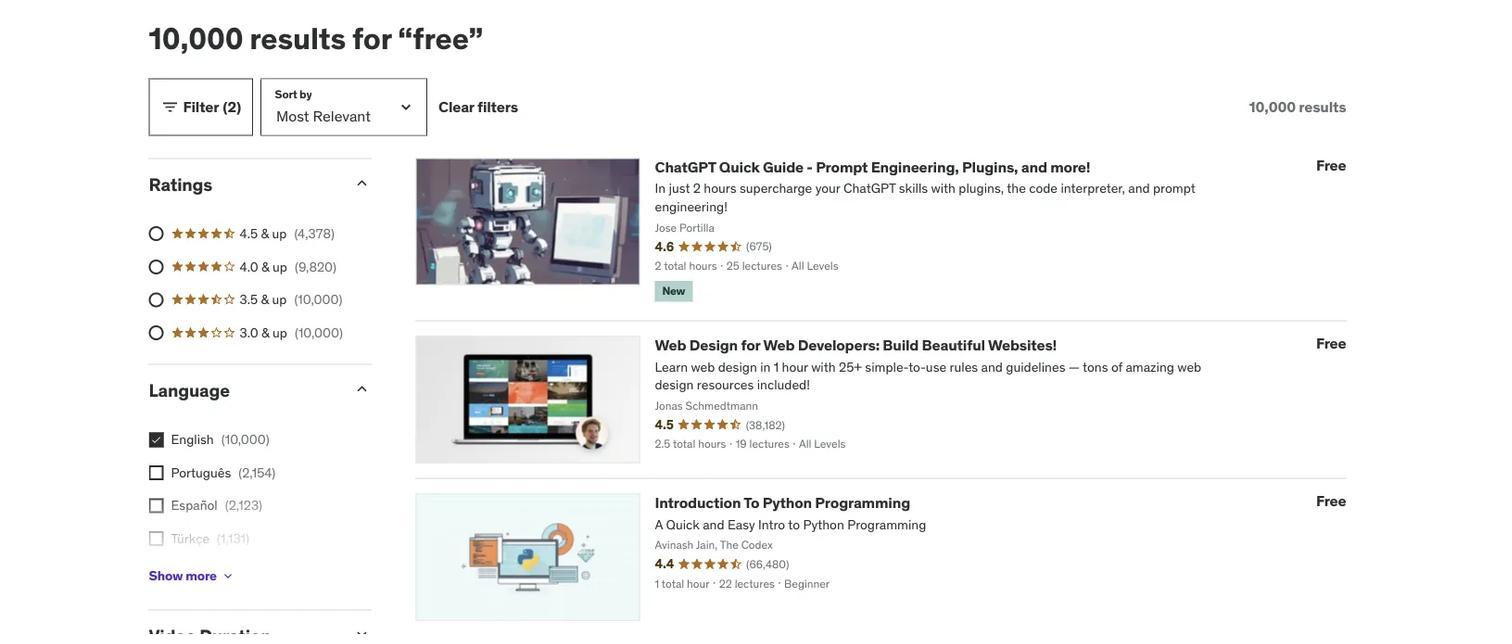Task type: locate. For each thing, give the bounding box(es) containing it.
1 horizontal spatial web
[[763, 335, 795, 354]]

(2,123)
[[225, 497, 262, 514]]

build
[[883, 335, 919, 354]]

xsmall image right more at the left of page
[[221, 569, 235, 583]]

for right design
[[741, 335, 761, 354]]

0 vertical spatial for
[[352, 19, 392, 57]]

xsmall image
[[149, 432, 164, 447], [149, 531, 164, 546]]

& for 4.5
[[261, 225, 269, 242]]

10,000 results status
[[1249, 97, 1347, 116]]

1 horizontal spatial for
[[741, 335, 761, 354]]

introduction
[[655, 493, 741, 512]]

for left "free"
[[352, 19, 392, 57]]

10,000 results
[[1249, 97, 1347, 116]]

up right 3.5
[[272, 291, 287, 308]]

for
[[352, 19, 392, 57], [741, 335, 761, 354]]

0 vertical spatial xsmall image
[[149, 432, 164, 447]]

xsmall image left "español"
[[149, 498, 164, 513]]

1 horizontal spatial results
[[1299, 97, 1347, 116]]

programming
[[815, 493, 910, 512]]

xsmall image for español
[[149, 498, 164, 513]]

xsmall image inside show more button
[[221, 569, 235, 583]]

free for websites!
[[1316, 334, 1347, 353]]

results
[[250, 19, 346, 57], [1299, 97, 1347, 116]]

english (10,000)
[[171, 431, 269, 448]]

0 vertical spatial results
[[250, 19, 346, 57]]

(4,378)
[[294, 225, 335, 242]]

xsmall image for english
[[149, 432, 164, 447]]

small image
[[161, 98, 179, 116], [353, 380, 371, 398], [353, 625, 371, 635]]

& right 3.5
[[261, 291, 269, 308]]

& right 3.0
[[261, 324, 269, 341]]

show
[[149, 567, 183, 584]]

10,000
[[149, 19, 243, 57], [1249, 97, 1296, 116]]

2 xsmall image from the top
[[149, 531, 164, 546]]

1 vertical spatial free
[[1316, 334, 1347, 353]]

web
[[655, 335, 686, 354], [763, 335, 795, 354]]

xsmall image left türkçe
[[149, 531, 164, 546]]

日本語
[[171, 563, 210, 580]]

0 vertical spatial free
[[1316, 156, 1347, 175]]

web left design
[[655, 335, 686, 354]]

0 vertical spatial 10,000
[[149, 19, 243, 57]]

up
[[272, 225, 287, 242], [273, 258, 287, 275], [272, 291, 287, 308], [273, 324, 287, 341]]

filter
[[183, 97, 219, 116]]

1 web from the left
[[655, 335, 686, 354]]

2 vertical spatial small image
[[353, 625, 371, 635]]

1 vertical spatial (10,000)
[[295, 324, 343, 341]]

4.5
[[240, 225, 258, 242]]

0 vertical spatial xsmall image
[[149, 465, 164, 480]]

engineering,
[[871, 157, 959, 176]]

websites!
[[988, 335, 1057, 354]]

chatgpt
[[655, 157, 716, 176]]

filters
[[477, 97, 518, 116]]

up right 4.5
[[272, 225, 287, 242]]

4.0
[[240, 258, 258, 275]]

plugins,
[[962, 157, 1018, 176]]

clear filters button
[[439, 78, 518, 136]]

design
[[690, 335, 738, 354]]

free
[[1316, 156, 1347, 175], [1316, 334, 1347, 353], [1316, 491, 1347, 510]]

web design for web developers: build beautiful websites! link
[[655, 335, 1057, 354]]

2 vertical spatial xsmall image
[[221, 569, 235, 583]]

português (2,154)
[[171, 464, 276, 481]]

0 vertical spatial (10,000)
[[294, 291, 342, 308]]

1 vertical spatial results
[[1299, 97, 1347, 116]]

0 horizontal spatial for
[[352, 19, 392, 57]]

more!
[[1051, 157, 1091, 176]]

up for 4.0 & up
[[273, 258, 287, 275]]

(10,000) down the 3.5 & up (10,000)
[[295, 324, 343, 341]]

guide
[[763, 157, 804, 176]]

español (2,123)
[[171, 497, 262, 514]]

& right 4.0
[[261, 258, 269, 275]]

1 free from the top
[[1316, 156, 1347, 175]]

0 horizontal spatial 10,000
[[149, 19, 243, 57]]

chatgpt quick guide - prompt engineering, plugins, and more!
[[655, 157, 1091, 176]]

2 free from the top
[[1316, 334, 1347, 353]]

4.5 & up (4,378)
[[240, 225, 335, 242]]

beautiful
[[922, 335, 985, 354]]

english
[[171, 431, 214, 448]]

0 horizontal spatial web
[[655, 335, 686, 354]]

1 vertical spatial xsmall image
[[149, 531, 164, 546]]

web left the developers:
[[763, 335, 795, 354]]

xsmall image
[[149, 465, 164, 480], [149, 498, 164, 513], [221, 569, 235, 583]]

xsmall image left english
[[149, 432, 164, 447]]

0 horizontal spatial results
[[250, 19, 346, 57]]

xsmall image left português
[[149, 465, 164, 480]]

web design for web developers: build beautiful websites!
[[655, 335, 1057, 354]]

1 vertical spatial 10,000
[[1249, 97, 1296, 116]]

10,000 for 10,000 results for "free"
[[149, 19, 243, 57]]

2 vertical spatial free
[[1316, 491, 1347, 510]]

1 horizontal spatial 10,000
[[1249, 97, 1296, 116]]

(10,000) down (9,820)
[[294, 291, 342, 308]]

&
[[261, 225, 269, 242], [261, 258, 269, 275], [261, 291, 269, 308], [261, 324, 269, 341]]

& for 3.0
[[261, 324, 269, 341]]

up right 3.0
[[273, 324, 287, 341]]

up for 3.0 & up
[[273, 324, 287, 341]]

1 xsmall image from the top
[[149, 432, 164, 447]]

3.5 & up (10,000)
[[240, 291, 342, 308]]

(10,000) up (2,154)
[[221, 431, 269, 448]]

clear
[[439, 97, 474, 116]]

& right 4.5
[[261, 225, 269, 242]]

for for web
[[741, 335, 761, 354]]

show more
[[149, 567, 217, 584]]

& for 3.5
[[261, 291, 269, 308]]

xsmall image for português
[[149, 465, 164, 480]]

(10,000)
[[294, 291, 342, 308], [295, 324, 343, 341], [221, 431, 269, 448]]

ratings button
[[149, 173, 338, 195]]

1 vertical spatial xsmall image
[[149, 498, 164, 513]]

1 vertical spatial for
[[741, 335, 761, 354]]

up right 4.0
[[273, 258, 287, 275]]

small image
[[353, 174, 371, 192]]



Task type: vqa. For each thing, say whether or not it's contained in the screenshot.
teach on udemy to the right
no



Task type: describe. For each thing, give the bounding box(es) containing it.
language button
[[149, 379, 338, 401]]

& for 4.0
[[261, 258, 269, 275]]

quick
[[719, 157, 760, 176]]

xsmall image for türkçe
[[149, 531, 164, 546]]

up for 4.5 & up
[[272, 225, 287, 242]]

show more button
[[149, 558, 235, 595]]

0 vertical spatial small image
[[161, 98, 179, 116]]

3 free from the top
[[1316, 491, 1347, 510]]

to
[[744, 493, 760, 512]]

2 web from the left
[[763, 335, 795, 354]]

10,000 results for "free"
[[149, 19, 483, 57]]

introduction to python programming
[[655, 493, 910, 512]]

filter (2)
[[183, 97, 241, 116]]

3.0
[[240, 324, 258, 341]]

3.0 & up (10,000)
[[240, 324, 343, 341]]

(10,000) for 3.0 & up (10,000)
[[295, 324, 343, 341]]

results for 10,000 results
[[1299, 97, 1347, 116]]

türkçe
[[171, 530, 210, 547]]

2 vertical spatial (10,000)
[[221, 431, 269, 448]]

(2,154)
[[238, 464, 276, 481]]

results for 10,000 results for "free"
[[250, 19, 346, 57]]

for for "free"
[[352, 19, 392, 57]]

10,000 for 10,000 results
[[1249, 97, 1296, 116]]

-
[[807, 157, 813, 176]]

(9,820)
[[295, 258, 337, 275]]

3.5
[[240, 291, 258, 308]]

more
[[186, 567, 217, 584]]

(10,000) for 3.5 & up (10,000)
[[294, 291, 342, 308]]

and
[[1021, 157, 1047, 176]]

introduction to python programming link
[[655, 493, 910, 512]]

ratings
[[149, 173, 212, 195]]

4.0 & up (9,820)
[[240, 258, 337, 275]]

language
[[149, 379, 230, 401]]

up for 3.5 & up
[[272, 291, 287, 308]]

português
[[171, 464, 231, 481]]

1 vertical spatial small image
[[353, 380, 371, 398]]

free for and
[[1316, 156, 1347, 175]]

español
[[171, 497, 218, 514]]

prompt
[[816, 157, 868, 176]]

developers:
[[798, 335, 880, 354]]

python
[[763, 493, 812, 512]]

(2)
[[223, 97, 241, 116]]

(1,131)
[[217, 530, 249, 547]]

türkçe (1,131)
[[171, 530, 249, 547]]

clear filters
[[439, 97, 518, 116]]

"free"
[[398, 19, 483, 57]]

chatgpt quick guide - prompt engineering, plugins, and more! link
[[655, 157, 1091, 176]]



